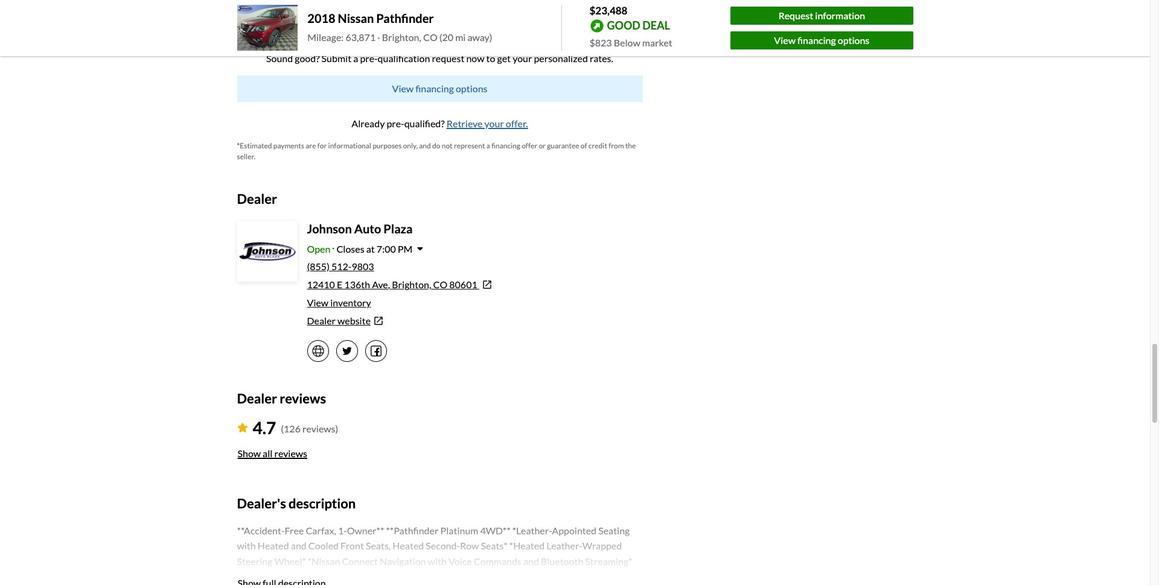 Task type: locate. For each thing, give the bounding box(es) containing it.
and left do in the left top of the page
[[419, 141, 431, 150]]

2 horizontal spatial view
[[774, 34, 796, 46]]

dealer for dealer
[[237, 191, 277, 207]]

a right the submit
[[353, 52, 358, 64]]

7:00
[[377, 243, 396, 255]]

dealer up 4.7
[[237, 391, 277, 407]]

brighton, right ,
[[392, 279, 431, 290]]

heated down **pathfinder
[[393, 541, 424, 552]]

**accident-free carfax, 1-owner** **pathfinder platinum 4wd** *leather-appointed seating with heated and cooled front seats, heated second-row seats* *heated leather-wrapped steering wheel* *nissan connect navigation with voice commands and bluetooth streaming* *13-speaker bose premium audio*   19/26 city/highway mpg  visit www.johnsonautoplaza.
[[237, 525, 636, 586]]

co
[[423, 32, 438, 43], [433, 279, 448, 290]]

retrieve
[[447, 117, 483, 129]]

1 vertical spatial view
[[392, 82, 414, 94]]

1 horizontal spatial a
[[487, 141, 490, 150]]

caret down image
[[417, 244, 423, 254]]

auto
[[354, 222, 381, 236]]

1 heated from the left
[[258, 541, 289, 552]]

1 vertical spatial and
[[291, 541, 307, 552]]

financing down sound good? submit a pre-qualification request now to get your personalized rates. at the top of the page
[[416, 82, 454, 94]]

mo right 36
[[288, 11, 300, 21]]

0 horizontal spatial and
[[291, 541, 307, 552]]

1 horizontal spatial options
[[838, 34, 870, 46]]

**pathfinder
[[386, 525, 439, 537]]

1 horizontal spatial with
[[428, 556, 447, 568]]

view down request
[[774, 34, 796, 46]]

ave
[[372, 279, 388, 290]]

visit
[[497, 572, 516, 583]]

0 horizontal spatial financing
[[416, 82, 454, 94]]

*nissan
[[308, 556, 340, 568]]

0 horizontal spatial view financing options button
[[237, 75, 643, 102]]

0 vertical spatial brighton,
[[382, 32, 421, 43]]

options down the information
[[838, 34, 870, 46]]

9803
[[352, 261, 374, 272]]

the
[[626, 141, 636, 150]]

view down 12410
[[307, 297, 329, 309]]

0 horizontal spatial heated
[[258, 541, 289, 552]]

your
[[513, 52, 532, 64], [485, 117, 504, 129]]

from
[[609, 141, 624, 150]]

1 vertical spatial options
[[456, 82, 488, 94]]

48
[[378, 11, 388, 21]]

star image
[[237, 424, 248, 433]]

1 mo from the left
[[288, 11, 300, 21]]

with up city/highway
[[428, 556, 447, 568]]

0 horizontal spatial view financing options
[[392, 82, 488, 94]]

1 vertical spatial dealer
[[307, 315, 336, 327]]

2018 nissan pathfinder image
[[237, 5, 298, 51]]

financing for the rightmost 'view financing options' button
[[798, 34, 836, 46]]

good?
[[295, 52, 320, 64]]

appointed
[[552, 525, 597, 537]]

0 vertical spatial pre-
[[360, 52, 378, 64]]

reviews right all
[[274, 448, 307, 460]]

view financing options button down request information button
[[731, 31, 913, 49]]

1 vertical spatial co
[[433, 279, 448, 290]]

with
[[237, 541, 256, 552], [428, 556, 447, 568]]

dealer
[[237, 191, 277, 207], [307, 315, 336, 327], [237, 391, 277, 407]]

are
[[306, 141, 316, 150]]

sound
[[266, 52, 293, 64]]

informational
[[328, 141, 371, 150]]

already
[[352, 117, 385, 129]]

commands
[[474, 556, 522, 568]]

dealer down "seller."
[[237, 191, 277, 207]]

0 vertical spatial view financing options button
[[731, 31, 913, 49]]

second-
[[426, 541, 460, 552]]

retrieve your offer. link
[[447, 117, 528, 129]]

your left the offer.
[[485, 117, 504, 129]]

financing left offer
[[492, 141, 520, 150]]

reviews up 4.7 (126 reviews)
[[280, 391, 326, 407]]

0 vertical spatial financing
[[798, 34, 836, 46]]

your right the get at left top
[[513, 52, 532, 64]]

$823
[[590, 37, 612, 48]]

wheel*
[[274, 556, 306, 568]]

pre- down 63,871
[[360, 52, 378, 64]]

2 horizontal spatial financing
[[798, 34, 836, 46]]

view financing options down sound good? submit a pre-qualification request now to get your personalized rates. at the top of the page
[[392, 82, 488, 94]]

mpg
[[473, 572, 495, 583]]

already pre-qualified? retrieve your offer.
[[352, 117, 528, 129]]

brighton,
[[382, 32, 421, 43], [392, 279, 431, 290]]

0 vertical spatial reviews
[[280, 391, 326, 407]]

with up steering
[[237, 541, 256, 552]]

0 vertical spatial your
[[513, 52, 532, 64]]

1-
[[338, 525, 347, 537]]

open
[[307, 243, 331, 255]]

0 horizontal spatial with
[[237, 541, 256, 552]]

1 horizontal spatial view
[[392, 82, 414, 94]]

carfax,
[[306, 525, 336, 537]]

2 vertical spatial dealer
[[237, 391, 277, 407]]

not
[[442, 141, 453, 150]]

brighton, down pathfinder
[[382, 32, 421, 43]]

rates.
[[590, 52, 613, 64]]

1 vertical spatial view financing options button
[[237, 75, 643, 102]]

at
[[366, 243, 375, 255]]

0 horizontal spatial mo
[[288, 11, 300, 21]]

seats,
[[366, 541, 391, 552]]

2 vertical spatial financing
[[492, 141, 520, 150]]

1 horizontal spatial your
[[513, 52, 532, 64]]

now
[[466, 52, 485, 64]]

2 horizontal spatial and
[[523, 556, 539, 568]]

inventory
[[330, 297, 371, 309]]

heated
[[258, 541, 289, 552], [393, 541, 424, 552]]

free
[[285, 525, 304, 537]]

open closes at 7:00 pm
[[307, 243, 413, 255]]

view financing options down request information button
[[774, 34, 870, 46]]

dealer down 'view inventory' link
[[307, 315, 336, 327]]

johnson auto plaza image
[[238, 223, 296, 281]]

3 mo from the left
[[592, 11, 603, 21]]

2 mo from the left
[[389, 11, 401, 21]]

nissan
[[338, 11, 374, 26]]

2 horizontal spatial mo
[[592, 11, 603, 21]]

1 vertical spatial pre-
[[387, 117, 404, 129]]

1 horizontal spatial view financing options
[[774, 34, 870, 46]]

platinum
[[440, 525, 479, 537]]

0 horizontal spatial options
[[456, 82, 488, 94]]

view financing options button down sound good? submit a pre-qualification request now to get your personalized rates. at the top of the page
[[237, 75, 643, 102]]

reviews
[[280, 391, 326, 407], [274, 448, 307, 460]]

pre-
[[360, 52, 378, 64], [387, 117, 404, 129]]

bluetooth
[[541, 556, 583, 568]]

show all reviews button
[[237, 441, 308, 468]]

below
[[614, 37, 641, 48]]

co left 80601
[[433, 279, 448, 290]]

mo right "72"
[[592, 11, 603, 21]]

0 vertical spatial view
[[774, 34, 796, 46]]

1 vertical spatial a
[[487, 141, 490, 150]]

0 vertical spatial dealer
[[237, 191, 277, 207]]

1 horizontal spatial financing
[[492, 141, 520, 150]]

0 horizontal spatial view
[[307, 297, 329, 309]]

co left (20
[[423, 32, 438, 43]]

1 horizontal spatial and
[[419, 141, 431, 150]]

do
[[432, 141, 440, 150]]

and down free
[[291, 541, 307, 552]]

72 mo
[[580, 11, 603, 21]]

0 vertical spatial a
[[353, 52, 358, 64]]

and down the *heated
[[523, 556, 539, 568]]

seats*
[[481, 541, 508, 552]]

1 horizontal spatial mo
[[389, 11, 401, 21]]

0 vertical spatial view financing options
[[774, 34, 870, 46]]

0 vertical spatial and
[[419, 141, 431, 150]]

mo right 48
[[389, 11, 401, 21]]

mo
[[288, 11, 300, 21], [389, 11, 401, 21], [592, 11, 603, 21]]

voice
[[449, 556, 472, 568]]

1 horizontal spatial pre-
[[387, 117, 404, 129]]

premium
[[314, 572, 353, 583]]

0 vertical spatial co
[[423, 32, 438, 43]]

12410 e 136th ave , brighton, co 80601
[[307, 279, 477, 290]]

(855)
[[307, 261, 330, 272]]

seating
[[599, 525, 630, 537]]

pm
[[398, 243, 413, 255]]

(20
[[439, 32, 454, 43]]

2018
[[308, 11, 336, 26]]

2 heated from the left
[[393, 541, 424, 552]]

view down qualification
[[392, 82, 414, 94]]

of
[[581, 141, 587, 150]]

options down now
[[456, 82, 488, 94]]

1 vertical spatial financing
[[416, 82, 454, 94]]

0 horizontal spatial your
[[485, 117, 504, 129]]

0 vertical spatial options
[[838, 34, 870, 46]]

0 vertical spatial with
[[237, 541, 256, 552]]

**accident-
[[237, 525, 285, 537]]

view inventory
[[307, 297, 371, 309]]

heated down **accident-
[[258, 541, 289, 552]]

a right the represent
[[487, 141, 490, 150]]

pre- up purposes
[[387, 117, 404, 129]]

36
[[276, 11, 286, 21]]

mo for 48 mo
[[389, 11, 401, 21]]

get
[[497, 52, 511, 64]]

and
[[419, 141, 431, 150], [291, 541, 307, 552], [523, 556, 539, 568]]

financing down request information button
[[798, 34, 836, 46]]

(126
[[281, 424, 301, 435]]

1 vertical spatial reviews
[[274, 448, 307, 460]]

connect
[[342, 556, 378, 568]]

1 horizontal spatial heated
[[393, 541, 424, 552]]



Task type: vqa. For each thing, say whether or not it's contained in the screenshot.
on to the left
no



Task type: describe. For each thing, give the bounding box(es) containing it.
63,871
[[346, 32, 376, 43]]

payments
[[273, 141, 304, 150]]

johnson auto plaza link
[[307, 222, 413, 236]]

1 vertical spatial your
[[485, 117, 504, 129]]

1 vertical spatial with
[[428, 556, 447, 568]]

*leather-
[[512, 525, 552, 537]]

80601
[[449, 279, 477, 290]]

good deal
[[607, 19, 670, 32]]

front
[[341, 541, 364, 552]]

1 horizontal spatial view financing options button
[[731, 31, 913, 49]]

show
[[238, 448, 261, 460]]

dealer reviews
[[237, 391, 326, 407]]

pathfinder
[[376, 11, 434, 26]]

purposes
[[373, 141, 402, 150]]

dealer website link
[[307, 314, 643, 328]]

offer
[[522, 141, 537, 150]]

1 vertical spatial brighton,
[[392, 279, 431, 290]]

away)
[[468, 32, 493, 43]]

seller.
[[237, 152, 255, 161]]

bose
[[291, 572, 312, 583]]

0 horizontal spatial a
[[353, 52, 358, 64]]

speaker
[[255, 572, 290, 583]]

market
[[642, 37, 673, 48]]

brighton, inside "2018 nissan pathfinder mileage: 63,871 · brighton, co (20 mi away)"
[[382, 32, 421, 43]]

12410
[[307, 279, 335, 290]]

reviews inside button
[[274, 448, 307, 460]]

dealer for dealer reviews
[[237, 391, 277, 407]]

steering
[[237, 556, 273, 568]]

only,
[[403, 141, 418, 150]]

represent
[[454, 141, 485, 150]]

4wd**
[[480, 525, 511, 537]]

a inside *estimated payments are for informational purposes only, and do not represent a financing offer or guarantee of credit from the seller.
[[487, 141, 490, 150]]

cooled
[[308, 541, 339, 552]]

19/26
[[385, 572, 411, 583]]

2 vertical spatial and
[[523, 556, 539, 568]]

dealer's description
[[237, 496, 356, 512]]

personalized
[[534, 52, 588, 64]]

submit
[[322, 52, 352, 64]]

owner**
[[347, 525, 384, 537]]

to
[[486, 52, 495, 64]]

mo for 36 mo
[[288, 11, 300, 21]]

36 mo
[[276, 11, 300, 21]]

mileage:
[[308, 32, 344, 43]]

reviews)
[[303, 424, 338, 435]]

1 vertical spatial view financing options
[[392, 82, 488, 94]]

credit
[[589, 141, 607, 150]]

information
[[815, 10, 865, 21]]

request
[[779, 10, 814, 21]]

request information
[[779, 10, 865, 21]]

mo for 72 mo
[[592, 11, 603, 21]]

e
[[337, 279, 343, 290]]

website
[[338, 315, 371, 327]]

for
[[317, 141, 327, 150]]

(855) 512-9803 link
[[307, 261, 374, 272]]

2 vertical spatial view
[[307, 297, 329, 309]]

row
[[460, 541, 479, 552]]

co inside "2018 nissan pathfinder mileage: 63,871 · brighton, co (20 mi away)"
[[423, 32, 438, 43]]

512-
[[332, 261, 352, 272]]

guarantee
[[547, 141, 579, 150]]

deal
[[643, 19, 670, 32]]

mi
[[455, 32, 466, 43]]

all
[[263, 448, 273, 460]]

audio*
[[355, 572, 383, 583]]

plaza
[[384, 222, 413, 236]]

streaming*
[[585, 556, 633, 568]]

dealer for dealer website
[[307, 315, 336, 327]]

and inside *estimated payments are for informational purposes only, and do not represent a financing offer or guarantee of credit from the seller.
[[419, 141, 431, 150]]

*heated
[[510, 541, 545, 552]]

city/highway
[[413, 572, 471, 583]]

48 mo
[[378, 11, 401, 21]]

show all reviews
[[238, 448, 307, 460]]

72
[[580, 11, 590, 21]]

financing inside *estimated payments are for informational purposes only, and do not represent a financing offer or guarantee of credit from the seller.
[[492, 141, 520, 150]]

good
[[607, 19, 641, 32]]

0 horizontal spatial pre-
[[360, 52, 378, 64]]

qualified?
[[404, 117, 445, 129]]

financing for 'view financing options' button to the bottom
[[416, 82, 454, 94]]

4.7 (126 reviews)
[[253, 418, 338, 439]]

or
[[539, 141, 546, 150]]

wrapped
[[582, 541, 622, 552]]

4.7
[[253, 418, 276, 439]]

*13-
[[237, 572, 255, 583]]

sound good? submit a pre-qualification request now to get your personalized rates.
[[266, 52, 613, 64]]

johnson
[[307, 222, 352, 236]]

request information button
[[731, 7, 913, 25]]

dealer website
[[307, 315, 371, 327]]

2018 nissan pathfinder mileage: 63,871 · brighton, co (20 mi away)
[[308, 11, 493, 43]]

view inventory link
[[307, 297, 371, 309]]

description
[[289, 496, 356, 512]]



